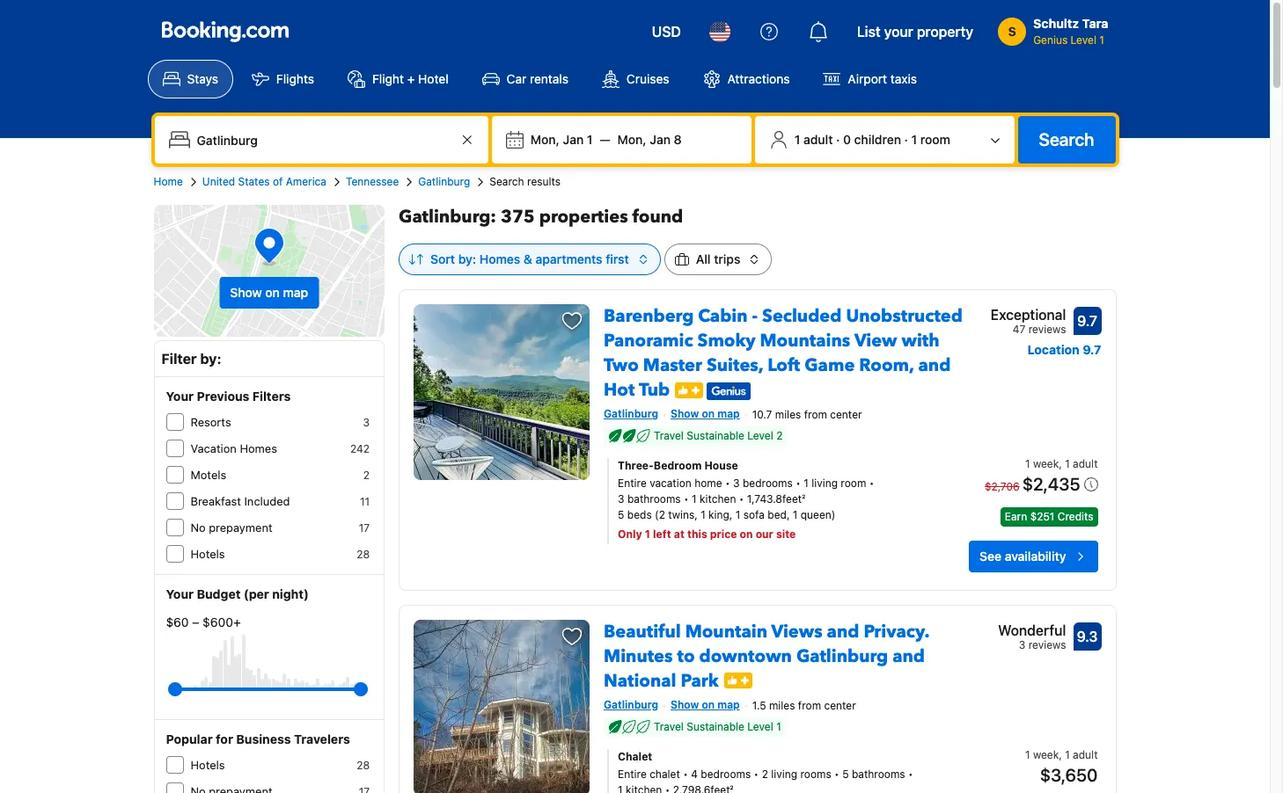Task type: vqa. For each thing, say whether or not it's contained in the screenshot.


Task type: describe. For each thing, give the bounding box(es) containing it.
search button
[[1018, 116, 1116, 164]]

united states of america
[[202, 175, 326, 188]]

exceptional
[[991, 307, 1066, 323]]

three-bedroom house link
[[618, 458, 915, 474]]

price
[[710, 528, 737, 541]]

barenberg cabin - secluded unobstructed panoramic smoky mountains view with two master suites, loft game room, and hot tub
[[604, 305, 963, 402]]

9.3
[[1077, 629, 1098, 645]]

search for search
[[1039, 129, 1094, 150]]

map for barenberg
[[718, 407, 740, 421]]

genius
[[1033, 33, 1068, 47]]

car
[[507, 71, 527, 86]]

miles for downtown
[[769, 699, 795, 713]]

2 horizontal spatial 2
[[776, 429, 783, 443]]

10.7
[[752, 408, 772, 421]]

attractions
[[727, 71, 790, 86]]

for
[[216, 732, 233, 747]]

1.5 miles from center
[[752, 699, 856, 713]]

list your property
[[857, 24, 974, 40]]

resorts
[[191, 415, 231, 429]]

adult for 1 week , 1 adult $3,650
[[1073, 749, 1098, 762]]

properties
[[539, 205, 628, 229]]

airport taxis
[[848, 71, 917, 86]]

1 vertical spatial and
[[827, 620, 859, 644]]

rooms
[[800, 768, 831, 781]]

this property is part of our preferred plus program. it's committed to providing outstanding service and excellent value. it'll pay us a higher commission if you make a booking. image for master
[[675, 383, 703, 398]]

week for 1 week , 1 adult
[[1033, 458, 1059, 471]]

-
[[752, 305, 758, 328]]

vacation homes
[[191, 442, 277, 456]]

minutes
[[604, 645, 673, 669]]

2 28 from the top
[[357, 760, 370, 773]]

at
[[674, 528, 685, 541]]

hot
[[604, 378, 635, 402]]

flight
[[372, 71, 404, 86]]

show inside "show on map" button
[[230, 285, 262, 300]]

all trips button
[[664, 244, 772, 275]]

chalet
[[650, 768, 680, 781]]

flights
[[276, 71, 314, 86]]

gatlinburg: 375 properties found
[[399, 205, 683, 229]]

by: for sort
[[458, 252, 476, 267]]

stays
[[187, 71, 218, 86]]

2 jan from the left
[[650, 132, 671, 147]]

bedrooms inside three-bedroom house entire vacation home • 3 bedrooms • 1 living room • 3 bathrooms • 1 kitchen • 1,743.8feet² 5 beds (2 twins, 1 king, 1 sofa bed, 1 queen) only 1 left at this price on our site
[[743, 477, 793, 490]]

2 vertical spatial 2
[[762, 768, 768, 781]]

1 jan from the left
[[563, 132, 584, 147]]

scored 9.3 element
[[1073, 623, 1101, 651]]

gatlinburg up the gatlinburg:
[[418, 175, 470, 188]]

on inside "show on map" button
[[265, 285, 280, 300]]

3 inside wonderful 3 reviews
[[1019, 639, 1026, 652]]

this
[[687, 528, 707, 541]]

1 vertical spatial 2
[[363, 469, 370, 482]]

map for beautiful
[[718, 699, 740, 712]]

1 inside the schultz tara genius level 1
[[1100, 33, 1104, 47]]

17
[[359, 522, 370, 535]]

your account menu schultz tara genius level 1 element
[[998, 8, 1116, 48]]

adult inside dropdown button
[[804, 132, 833, 147]]

your
[[884, 24, 913, 40]]

booking.com image
[[162, 21, 288, 42]]

your for your previous filters
[[166, 389, 194, 404]]

usd button
[[641, 11, 692, 53]]

tara
[[1082, 16, 1109, 31]]

reviews for exceptional
[[1029, 323, 1066, 336]]

on inside three-bedroom house entire vacation home • 3 bedrooms • 1 living room • 3 bathrooms • 1 kitchen • 1,743.8feet² 5 beds (2 twins, 1 king, 1 sofa bed, 1 queen) only 1 left at this price on our site
[[740, 528, 753, 541]]

your previous filters
[[166, 389, 291, 404]]

—
[[600, 132, 610, 147]]

search results updated. gatlinburg: 375 properties found. applied filters: entire homes & apartments. element
[[399, 205, 1116, 230]]

show on map for barenberg
[[671, 407, 740, 421]]

three-bedroom house entire vacation home • 3 bedrooms • 1 living room • 3 bathrooms • 1 kitchen • 1,743.8feet² 5 beds (2 twins, 1 king, 1 sofa bed, 1 queen) only 1 left at this price on our site
[[618, 459, 874, 541]]

3 up 242
[[363, 416, 370, 429]]

schultz
[[1033, 16, 1079, 31]]

show for beautiful
[[671, 699, 699, 712]]

1 adult · 0 children · 1 room button
[[762, 123, 1007, 157]]

this property is part of our preferred plus program. it's committed to providing outstanding service and excellent value. it'll pay us a higher commission if you make a booking. image for park
[[724, 674, 752, 690]]

stays link
[[147, 60, 233, 99]]

schultz tara genius level 1
[[1033, 16, 1109, 47]]

travel sustainable level 1
[[654, 721, 781, 734]]

1 mon, from the left
[[531, 132, 560, 147]]

sustainable for park
[[687, 721, 745, 734]]

9.7 inside 'scored 9.7' element
[[1077, 313, 1097, 329]]

room inside three-bedroom house entire vacation home • 3 bedrooms • 1 living room • 3 bathrooms • 1 kitchen • 1,743.8feet² 5 beds (2 twins, 1 king, 1 sofa bed, 1 queen) only 1 left at this price on our site
[[841, 477, 866, 490]]

1 horizontal spatial bathrooms
[[852, 768, 905, 781]]

beautiful mountain views and privacy. minutes to downtown gatlinburg and national park link
[[604, 613, 929, 693]]

america
[[286, 175, 326, 188]]

exceptional element
[[991, 305, 1066, 326]]

chalet
[[618, 750, 652, 764]]

park
[[681, 670, 719, 693]]

taxis
[[891, 71, 917, 86]]

room inside dropdown button
[[920, 132, 951, 147]]

level for unobstructed
[[748, 429, 773, 443]]

search results
[[490, 175, 561, 188]]

1 vertical spatial 9.7
[[1083, 342, 1101, 357]]

location
[[1028, 342, 1080, 357]]

results
[[527, 175, 561, 188]]

tub
[[639, 378, 670, 402]]

level for privacy.
[[748, 721, 773, 734]]

$2,435
[[1022, 474, 1080, 494]]

from for mountains
[[804, 408, 827, 421]]

availability
[[1005, 549, 1066, 564]]

3 down house
[[733, 477, 740, 490]]

site
[[776, 528, 796, 541]]

house
[[704, 459, 738, 472]]

1 adult · 0 children · 1 room
[[794, 132, 951, 147]]

popular for business travelers
[[166, 732, 350, 747]]

hotel
[[418, 71, 449, 86]]

attractions link
[[688, 60, 805, 99]]

kitchen
[[700, 493, 736, 506]]

1 horizontal spatial homes
[[479, 252, 520, 267]]

10.7 miles from center
[[752, 408, 862, 421]]

8
[[674, 132, 682, 147]]

2 mon, from the left
[[617, 132, 647, 147]]

your for your budget (per night)
[[166, 587, 194, 602]]

united states of america link
[[202, 174, 326, 190]]

united
[[202, 175, 235, 188]]

all
[[696, 252, 711, 267]]

show on map for beautiful
[[671, 699, 740, 712]]

center for view
[[830, 408, 862, 421]]

breakfast included
[[191, 495, 290, 509]]

suites,
[[707, 354, 763, 378]]

sort
[[430, 252, 455, 267]]

2 hotels from the top
[[191, 759, 225, 773]]

of
[[273, 175, 283, 188]]

flight + hotel link
[[333, 60, 463, 99]]

flights link
[[237, 60, 329, 99]]

business
[[236, 732, 291, 747]]

bathrooms inside three-bedroom house entire vacation home • 3 bedrooms • 1 living room • 3 bathrooms • 1 kitchen • 1,743.8feet² 5 beds (2 twins, 1 king, 1 sofa bed, 1 queen) only 1 left at this price on our site
[[627, 493, 681, 506]]

1 week , 1 adult $3,650
[[1025, 749, 1098, 786]]

filter by:
[[162, 351, 222, 367]]

living inside three-bedroom house entire vacation home • 3 bedrooms • 1 living room • 3 bathrooms • 1 kitchen • 1,743.8feet² 5 beds (2 twins, 1 king, 1 sofa bed, 1 queen) only 1 left at this price on our site
[[812, 477, 838, 490]]

rentals
[[530, 71, 568, 86]]

show on map inside button
[[230, 285, 308, 300]]

–
[[192, 615, 199, 630]]

chalet link
[[618, 750, 915, 765]]

see availability
[[980, 549, 1066, 564]]

1.5
[[752, 699, 766, 713]]

entire inside three-bedroom house entire vacation home • 3 bedrooms • 1 living room • 3 bathrooms • 1 kitchen • 1,743.8feet² 5 beds (2 twins, 1 king, 1 sofa bed, 1 queen) only 1 left at this price on our site
[[618, 477, 647, 490]]

level inside the schultz tara genius level 1
[[1071, 33, 1097, 47]]

beautiful mountain views and privacy. minutes to downtown gatlinburg and national park image
[[414, 620, 590, 794]]

gatlinburg inside beautiful mountain views and privacy. minutes to downtown gatlinburg and national park
[[796, 645, 888, 669]]



Task type: locate. For each thing, give the bounding box(es) containing it.
and down the with
[[918, 354, 951, 378]]

2 week from the top
[[1033, 749, 1059, 762]]

to
[[677, 645, 695, 669]]

1 vertical spatial bathrooms
[[852, 768, 905, 781]]

0 vertical spatial this property is part of our preferred plus program. it's committed to providing outstanding service and excellent value. it'll pay us a higher commission if you make a booking. image
[[675, 383, 703, 398]]

$60
[[166, 615, 189, 630]]

miles right 10.7
[[775, 408, 801, 421]]

0 vertical spatial center
[[830, 408, 862, 421]]

this property is part of our preferred plus program. it's committed to providing outstanding service and excellent value. it'll pay us a higher commission if you make a booking. image down downtown
[[724, 674, 752, 690]]

0 vertical spatial 2
[[776, 429, 783, 443]]

1 vertical spatial hotels
[[191, 759, 225, 773]]

home link
[[154, 174, 183, 190]]

0 vertical spatial your
[[166, 389, 194, 404]]

week
[[1033, 458, 1059, 471], [1033, 749, 1059, 762]]

0 horizontal spatial homes
[[240, 442, 277, 456]]

gatlinburg down views
[[796, 645, 888, 669]]

•
[[725, 477, 730, 490], [796, 477, 801, 490], [869, 477, 874, 490], [684, 493, 689, 506], [739, 493, 744, 506], [683, 768, 688, 781], [754, 768, 759, 781], [834, 768, 839, 781], [908, 768, 913, 781]]

flight + hotel
[[372, 71, 449, 86]]

1 horizontal spatial jan
[[650, 132, 671, 147]]

wonderful element
[[998, 620, 1066, 641]]

1 week from the top
[[1033, 458, 1059, 471]]

0 vertical spatial bedrooms
[[743, 477, 793, 490]]

homes right vacation
[[240, 442, 277, 456]]

1 vertical spatial reviews
[[1029, 639, 1066, 652]]

level
[[1071, 33, 1097, 47], [748, 429, 773, 443], [748, 721, 773, 734]]

genius discounts available at this property. image
[[707, 383, 751, 400], [707, 383, 751, 400]]

level down 10.7
[[748, 429, 773, 443]]

0 horizontal spatial this property is part of our preferred plus program. it's committed to providing outstanding service and excellent value. it'll pay us a higher commission if you make a booking. image
[[675, 383, 703, 398]]

all trips
[[696, 252, 740, 267]]

airport
[[848, 71, 887, 86]]

hotels down no
[[191, 547, 225, 562]]

, up '$3,650'
[[1059, 749, 1062, 762]]

mountain
[[685, 620, 767, 644]]

center up rooms
[[824, 699, 856, 713]]

living down chalet link
[[771, 768, 797, 781]]

room down 10.7 miles from center
[[841, 477, 866, 490]]

1 vertical spatial this property is part of our preferred plus program. it's committed to providing outstanding service and excellent value. it'll pay us a higher commission if you make a booking. image
[[724, 674, 752, 690]]

by: right 'sort'
[[458, 252, 476, 267]]

bedrooms down three-bedroom house link
[[743, 477, 793, 490]]

2 entire from the top
[[618, 768, 647, 781]]

0 vertical spatial 28
[[357, 548, 370, 562]]

0 vertical spatial from
[[804, 408, 827, 421]]

travel up bedroom
[[654, 429, 684, 443]]

show on map
[[230, 285, 308, 300], [671, 407, 740, 421], [671, 699, 740, 712]]

by: right filter
[[200, 351, 222, 367]]

1 vertical spatial homes
[[240, 442, 277, 456]]

and right views
[[827, 620, 859, 644]]

2 sustainable from the top
[[687, 721, 745, 734]]

entire
[[618, 477, 647, 490], [618, 768, 647, 781]]

1 vertical spatial by:
[[200, 351, 222, 367]]

miles
[[775, 408, 801, 421], [769, 699, 795, 713]]

gatlinburg down national
[[604, 699, 658, 712]]

game
[[805, 354, 855, 378]]

breakfast
[[191, 495, 241, 509]]

1 horizontal spatial room
[[920, 132, 951, 147]]

0 vertical spatial week
[[1033, 458, 1059, 471]]

airport taxis link
[[808, 60, 932, 99]]

1 vertical spatial show on map
[[671, 407, 740, 421]]

0 horizontal spatial 2
[[363, 469, 370, 482]]

from down 'game'
[[804, 408, 827, 421]]

1 horizontal spatial by:
[[458, 252, 476, 267]]

1 · from the left
[[836, 132, 840, 147]]

5 inside three-bedroom house entire vacation home • 3 bedrooms • 1 living room • 3 bathrooms • 1 kitchen • 1,743.8feet² 5 beds (2 twins, 1 king, 1 sofa bed, 1 queen) only 1 left at this price on our site
[[618, 509, 624, 522]]

hotels down for
[[191, 759, 225, 773]]

, for 1 week , 1 adult $3,650
[[1059, 749, 1062, 762]]

1 week , 1 adult
[[1025, 458, 1098, 471]]

1 , from the top
[[1059, 458, 1062, 471]]

1 horizontal spatial ·
[[904, 132, 908, 147]]

1 horizontal spatial this property is part of our preferred plus program. it's committed to providing outstanding service and excellent value. it'll pay us a higher commission if you make a booking. image
[[724, 674, 752, 690]]

view
[[855, 329, 897, 353]]

mon, jan 1 — mon, jan 8
[[531, 132, 682, 147]]

by: for filter
[[200, 351, 222, 367]]

miles right 1.5
[[769, 699, 795, 713]]

2 vertical spatial show on map
[[671, 699, 740, 712]]

show on map button
[[219, 277, 319, 309]]

miles for mountains
[[775, 408, 801, 421]]

from for downtown
[[798, 699, 821, 713]]

1 vertical spatial show
[[671, 407, 699, 421]]

living up queen)
[[812, 477, 838, 490]]

, for 1 week , 1 adult
[[1059, 458, 1062, 471]]

entire down chalet
[[618, 768, 647, 781]]

previous
[[197, 389, 249, 404]]

5
[[618, 509, 624, 522], [842, 768, 849, 781]]

car rentals
[[507, 71, 568, 86]]

0 vertical spatial sustainable
[[687, 429, 745, 443]]

reviews left 9.3
[[1029, 639, 1066, 652]]

center down 'game'
[[830, 408, 862, 421]]

0 vertical spatial 5
[[618, 509, 624, 522]]

2 vertical spatial level
[[748, 721, 773, 734]]

adult up $2,435
[[1073, 458, 1098, 471]]

your down filter
[[166, 389, 194, 404]]

0 horizontal spatial mon,
[[531, 132, 560, 147]]

0 horizontal spatial this property is part of our preferred plus program. it's committed to providing outstanding service and excellent value. it'll pay us a higher commission if you make a booking. image
[[675, 383, 703, 398]]

with
[[902, 329, 940, 353]]

3 left 9.3
[[1019, 639, 1026, 652]]

2 vertical spatial and
[[893, 645, 925, 669]]

show for barenberg
[[671, 407, 699, 421]]

1 horizontal spatial 2
[[762, 768, 768, 781]]

1 vertical spatial bedrooms
[[701, 768, 751, 781]]

group
[[175, 676, 361, 704]]

0 vertical spatial show
[[230, 285, 262, 300]]

location 9.7
[[1028, 342, 1101, 357]]

secluded
[[762, 305, 842, 328]]

this property is part of our preferred plus program. it's committed to providing outstanding service and excellent value. it'll pay us a higher commission if you make a booking. image down 'master'
[[675, 383, 703, 398]]

travel
[[654, 429, 684, 443], [654, 721, 684, 734]]

1 vertical spatial adult
[[1073, 458, 1098, 471]]

0 horizontal spatial jan
[[563, 132, 584, 147]]

1 vertical spatial this property is part of our preferred plus program. it's committed to providing outstanding service and excellent value. it'll pay us a higher commission if you make a booking. image
[[724, 674, 752, 690]]

travel up chalet
[[654, 721, 684, 734]]

1 horizontal spatial 5
[[842, 768, 849, 781]]

bathrooms up (2
[[627, 493, 681, 506]]

adult for 1 week , 1 adult
[[1073, 458, 1098, 471]]

1 entire from the top
[[618, 477, 647, 490]]

wonderful
[[998, 623, 1066, 639]]

0 vertical spatial miles
[[775, 408, 801, 421]]

bedrooms
[[743, 477, 793, 490], [701, 768, 751, 781]]

(per
[[244, 587, 269, 602]]

jan left the —
[[563, 132, 584, 147]]

2 down chalet link
[[762, 768, 768, 781]]

1 vertical spatial travel
[[654, 721, 684, 734]]

level down tara
[[1071, 33, 1097, 47]]

reviews up "location"
[[1029, 323, 1066, 336]]

s
[[1008, 24, 1016, 39]]

barenberg
[[604, 305, 694, 328]]

0 horizontal spatial ·
[[836, 132, 840, 147]]

1 vertical spatial sustainable
[[687, 721, 745, 734]]

0 vertical spatial ,
[[1059, 458, 1062, 471]]

jan left 8
[[650, 132, 671, 147]]

5 right rooms
[[842, 768, 849, 781]]

1 vertical spatial 5
[[842, 768, 849, 781]]

2 vertical spatial map
[[718, 699, 740, 712]]

2 up the 11
[[363, 469, 370, 482]]

$2,706
[[985, 480, 1020, 494]]

no
[[191, 521, 206, 535]]

4
[[691, 768, 698, 781]]

0 vertical spatial entire
[[618, 477, 647, 490]]

level down 1.5
[[748, 721, 773, 734]]

1 vertical spatial ,
[[1059, 749, 1062, 762]]

this property is part of our preferred plus program. it's committed to providing outstanding service and excellent value. it'll pay us a higher commission if you make a booking. image
[[675, 383, 703, 398], [724, 674, 752, 690]]

242
[[350, 443, 370, 456]]

1 vertical spatial your
[[166, 587, 194, 602]]

2 up three-bedroom house link
[[776, 429, 783, 443]]

mon, jan 1 button
[[524, 124, 600, 156]]

exceptional 47 reviews
[[991, 307, 1066, 336]]

0 horizontal spatial living
[[771, 768, 797, 781]]

room right children
[[920, 132, 951, 147]]

adult inside 1 week , 1 adult $3,650
[[1073, 749, 1098, 762]]

your up $60 in the left bottom of the page
[[166, 587, 194, 602]]

on
[[265, 285, 280, 300], [702, 407, 715, 421], [740, 528, 753, 541], [702, 699, 715, 712]]

bathrooms right rooms
[[852, 768, 905, 781]]

&
[[524, 252, 532, 267]]

0 vertical spatial this property is part of our preferred plus program. it's committed to providing outstanding service and excellent value. it'll pay us a higher commission if you make a booking. image
[[675, 383, 703, 398]]

beautiful mountain views and privacy. minutes to downtown gatlinburg and national park
[[604, 620, 929, 693]]

sustainable for master
[[687, 429, 745, 443]]

0 vertical spatial and
[[918, 354, 951, 378]]

credits
[[1058, 510, 1094, 524]]

1 vertical spatial center
[[824, 699, 856, 713]]

1 vertical spatial week
[[1033, 749, 1059, 762]]

scored 9.7 element
[[1073, 307, 1101, 335]]

sustainable down park
[[687, 721, 745, 734]]

beds
[[627, 509, 652, 522]]

2 , from the top
[[1059, 749, 1062, 762]]

this property is part of our preferred plus program. it's committed to providing outstanding service and excellent value. it'll pay us a higher commission if you make a booking. image for park
[[724, 674, 752, 690]]

0 horizontal spatial 5
[[618, 509, 624, 522]]

1 vertical spatial room
[[841, 477, 866, 490]]

master
[[643, 354, 702, 378]]

1 horizontal spatial mon,
[[617, 132, 647, 147]]

$600+
[[203, 615, 241, 630]]

reviews inside wonderful 3 reviews
[[1029, 639, 1066, 652]]

9.7 up location 9.7 at the top of the page
[[1077, 313, 1097, 329]]

this property is part of our preferred plus program. it's committed to providing outstanding service and excellent value. it'll pay us a higher commission if you make a booking. image down downtown
[[724, 674, 752, 690]]

1 horizontal spatial living
[[812, 477, 838, 490]]

popular
[[166, 732, 213, 747]]

1 vertical spatial living
[[771, 768, 797, 781]]

1 vertical spatial map
[[718, 407, 740, 421]]

0 horizontal spatial room
[[841, 477, 866, 490]]

search for search results
[[490, 175, 524, 188]]

mon, up results
[[531, 132, 560, 147]]

1 vertical spatial 28
[[357, 760, 370, 773]]

0 vertical spatial living
[[812, 477, 838, 490]]

sort by: homes & apartments first
[[430, 252, 629, 267]]

0 vertical spatial room
[[920, 132, 951, 147]]

your budget (per night)
[[166, 587, 309, 602]]

included
[[244, 495, 290, 509]]

0 vertical spatial 9.7
[[1077, 313, 1097, 329]]

loft
[[768, 354, 800, 378]]

1 vertical spatial from
[[798, 699, 821, 713]]

reviews for wonderful
[[1029, 639, 1066, 652]]

travelers
[[294, 732, 350, 747]]

5 left beds
[[618, 509, 624, 522]]

Where are you going? field
[[190, 124, 457, 156]]

1 vertical spatial entire
[[618, 768, 647, 781]]

children
[[854, 132, 901, 147]]

this property is part of our preferred plus program. it's committed to providing outstanding service and excellent value. it'll pay us a higher commission if you make a booking. image
[[675, 383, 703, 398], [724, 674, 752, 690]]

sofa
[[743, 509, 765, 522]]

night)
[[272, 587, 309, 602]]

adult left 0 on the right
[[804, 132, 833, 147]]

0 horizontal spatial search
[[490, 175, 524, 188]]

28
[[357, 548, 370, 562], [357, 760, 370, 773]]

downtown
[[699, 645, 792, 669]]

0 vertical spatial homes
[[479, 252, 520, 267]]

week up $2,435
[[1033, 458, 1059, 471]]

+
[[407, 71, 415, 86]]

0 vertical spatial bathrooms
[[627, 493, 681, 506]]

1 sustainable from the top
[[687, 429, 745, 443]]

· left 0 on the right
[[836, 132, 840, 147]]

1 vertical spatial search
[[490, 175, 524, 188]]

0 vertical spatial by:
[[458, 252, 476, 267]]

no prepayment
[[191, 521, 272, 535]]

mon, right the —
[[617, 132, 647, 147]]

2
[[776, 429, 783, 443], [363, 469, 370, 482], [762, 768, 768, 781]]

0 vertical spatial reviews
[[1029, 323, 1066, 336]]

2 reviews from the top
[[1029, 639, 1066, 652]]

gatlinburg
[[418, 175, 470, 188], [604, 407, 658, 421], [796, 645, 888, 669], [604, 699, 658, 712]]

1 reviews from the top
[[1029, 323, 1066, 336]]

2 vertical spatial show
[[671, 699, 699, 712]]

1 horizontal spatial this property is part of our preferred plus program. it's committed to providing outstanding service and excellent value. it'll pay us a higher commission if you make a booking. image
[[724, 674, 752, 690]]

2 · from the left
[[904, 132, 908, 147]]

3 up only on the bottom of page
[[618, 493, 625, 506]]

car rentals link
[[467, 60, 583, 99]]

1 hotels from the top
[[191, 547, 225, 562]]

smoky
[[698, 329, 756, 353]]

1 28 from the top
[[357, 548, 370, 562]]

1 travel from the top
[[654, 429, 684, 443]]

week up '$3,650'
[[1033, 749, 1059, 762]]

travel for master
[[654, 429, 684, 443]]

9.7 down 'scored 9.7' element
[[1083, 342, 1101, 357]]

0 vertical spatial hotels
[[191, 547, 225, 562]]

· right children
[[904, 132, 908, 147]]

2 your from the top
[[166, 587, 194, 602]]

0 vertical spatial map
[[283, 285, 308, 300]]

2 vertical spatial adult
[[1073, 749, 1098, 762]]

0 vertical spatial search
[[1039, 129, 1094, 150]]

this property is part of our preferred plus program. it's committed to providing outstanding service and excellent value. it'll pay us a higher commission if you make a booking. image for master
[[675, 383, 703, 398]]

from right 1.5
[[798, 699, 821, 713]]

cabin
[[698, 305, 748, 328]]

sustainable up house
[[687, 429, 745, 443]]

0 vertical spatial show on map
[[230, 285, 308, 300]]

only
[[618, 528, 642, 541]]

filters
[[252, 389, 291, 404]]

0 vertical spatial level
[[1071, 33, 1097, 47]]

1 your from the top
[[166, 389, 194, 404]]

0 vertical spatial travel
[[654, 429, 684, 443]]

entire down "three-"
[[618, 477, 647, 490]]

two
[[604, 354, 639, 378]]

this property is part of our preferred plus program. it's committed to providing outstanding service and excellent value. it'll pay us a higher commission if you make a booking. image down 'master'
[[675, 383, 703, 398]]

gatlinburg link
[[418, 174, 470, 190]]

, up $2,435
[[1059, 458, 1062, 471]]

bedrooms right 4
[[701, 768, 751, 781]]

travel for park
[[654, 721, 684, 734]]

map inside button
[[283, 285, 308, 300]]

,
[[1059, 458, 1062, 471], [1059, 749, 1062, 762]]

gatlinburg down 'hot'
[[604, 407, 658, 421]]

states
[[238, 175, 270, 188]]

usd
[[652, 24, 681, 40]]

0 vertical spatial adult
[[804, 132, 833, 147]]

2 travel from the top
[[654, 721, 684, 734]]

home
[[154, 175, 183, 188]]

1 horizontal spatial search
[[1039, 129, 1094, 150]]

and inside barenberg cabin - secluded unobstructed panoramic smoky mountains view with two master suites, loft game room, and hot tub
[[918, 354, 951, 378]]

0 horizontal spatial bathrooms
[[627, 493, 681, 506]]

center for gatlinburg
[[824, 699, 856, 713]]

search inside button
[[1039, 129, 1094, 150]]

1 vertical spatial level
[[748, 429, 773, 443]]

sustainable
[[687, 429, 745, 443], [687, 721, 745, 734]]

week inside 1 week , 1 adult $3,650
[[1033, 749, 1059, 762]]

homes left &
[[479, 252, 520, 267]]

reviews inside exceptional 47 reviews
[[1029, 323, 1066, 336]]

week for 1 week , 1 adult $3,650
[[1033, 749, 1059, 762]]

, inside 1 week , 1 adult $3,650
[[1059, 749, 1062, 762]]

hotels
[[191, 547, 225, 562], [191, 759, 225, 773]]

see
[[980, 549, 1002, 564]]

entire chalet • 4 bedrooms • 2 living rooms • 5 bathrooms •
[[618, 768, 913, 781]]

1 vertical spatial miles
[[769, 699, 795, 713]]

0 horizontal spatial by:
[[200, 351, 222, 367]]

barenberg cabin - secluded unobstructed panoramic smoky mountains view with two master suites, loft game room, and hot tub image
[[414, 305, 590, 481]]

adult up '$3,650'
[[1073, 749, 1098, 762]]

(2
[[655, 509, 665, 522]]

jan
[[563, 132, 584, 147], [650, 132, 671, 147]]

and down privacy. in the bottom of the page
[[893, 645, 925, 669]]

bed,
[[768, 509, 790, 522]]



